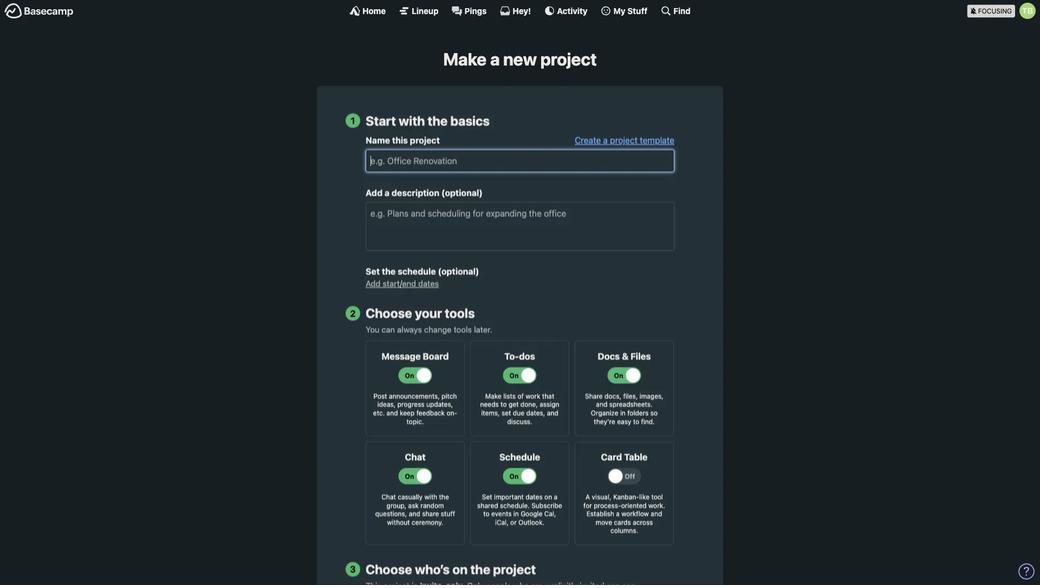 Task type: vqa. For each thing, say whether or not it's contained in the screenshot.
Marketing Campaign's Campaigns!
no



Task type: locate. For each thing, give the bounding box(es) containing it.
a for new
[[490, 49, 500, 69]]

oriented
[[622, 502, 647, 510]]

my
[[614, 6, 626, 15]]

0 vertical spatial on
[[545, 493, 553, 501]]

topic.
[[407, 418, 424, 425]]

outlook.
[[519, 519, 545, 526]]

1 horizontal spatial on
[[545, 493, 553, 501]]

project
[[541, 49, 597, 69], [410, 135, 440, 146], [611, 135, 638, 146], [493, 562, 536, 577]]

organize
[[591, 409, 619, 417]]

card table
[[601, 452, 648, 463]]

assign
[[540, 401, 560, 409]]

random
[[421, 502, 444, 510]]

discuss.
[[508, 418, 533, 425]]

always
[[397, 325, 422, 334]]

with
[[399, 113, 425, 128], [425, 493, 438, 501]]

and inside chat casually with the group, ask random questions, and share stuff without ceremony.
[[409, 510, 421, 518]]

1 vertical spatial choose
[[366, 562, 412, 577]]

casually
[[398, 493, 423, 501]]

the left the basics
[[428, 113, 448, 128]]

add a description (optional)
[[366, 188, 483, 198]]

0 vertical spatial chat
[[405, 452, 426, 463]]

0 horizontal spatial in
[[514, 510, 519, 518]]

(optional) for set the schedule (optional) add start/end dates
[[438, 267, 480, 277]]

1 vertical spatial set
[[482, 493, 493, 501]]

in inside the set important dates on a shared schedule. subscribe to events in google cal, ical, or outlook.
[[514, 510, 519, 518]]

0 vertical spatial add
[[366, 188, 383, 198]]

name
[[366, 135, 390, 146]]

chat casually with the group, ask random questions, and share stuff without ceremony.
[[376, 493, 456, 526]]

with up name this project
[[399, 113, 425, 128]]

tools left later.
[[454, 325, 472, 334]]

and down assign
[[547, 409, 559, 417]]

hey!
[[513, 6, 531, 15]]

2 choose from the top
[[366, 562, 412, 577]]

0 vertical spatial choose
[[366, 306, 412, 321]]

and up organize
[[597, 401, 608, 409]]

on-
[[447, 409, 458, 417]]

1 vertical spatial (optional)
[[438, 267, 480, 277]]

a inside the set important dates on a shared schedule. subscribe to events in google cal, ical, or outlook.
[[554, 493, 558, 501]]

0 horizontal spatial to
[[484, 510, 490, 518]]

ideas,
[[378, 401, 396, 409]]

add left "start/end" at the left
[[366, 279, 381, 289]]

Add a description (optional) text field
[[366, 202, 675, 251]]

2 add from the top
[[366, 279, 381, 289]]

and
[[597, 401, 608, 409], [387, 409, 398, 417], [547, 409, 559, 417], [409, 510, 421, 518], [651, 510, 663, 518]]

so
[[651, 409, 658, 417]]

0 vertical spatial dates
[[419, 279, 439, 289]]

schedule
[[500, 452, 541, 463]]

(optional) right description
[[442, 188, 483, 198]]

make down pings dropdown button
[[444, 49, 487, 69]]

set inside the set important dates on a shared schedule. subscribe to events in google cal, ical, or outlook.
[[482, 493, 493, 501]]

the up random
[[439, 493, 449, 501]]

spreadsheets.
[[610, 401, 653, 409]]

make inside make lists of work that needs to get done, assign items, set due dates, and discuss.
[[486, 393, 502, 400]]

announcements,
[[389, 393, 440, 400]]

1 vertical spatial tools
[[454, 325, 472, 334]]

create a project template
[[575, 135, 675, 146]]

activity link
[[544, 5, 588, 16]]

focusing
[[979, 7, 1013, 15]]

start
[[366, 113, 396, 128]]

tools
[[445, 306, 475, 321], [454, 325, 472, 334]]

1 vertical spatial add
[[366, 279, 381, 289]]

like
[[640, 493, 650, 501]]

start with the basics
[[366, 113, 490, 128]]

0 vertical spatial (optional)
[[442, 188, 483, 198]]

project down start with the basics
[[410, 135, 440, 146]]

and down work.
[[651, 510, 663, 518]]

chat down topic.
[[405, 452, 426, 463]]

1 vertical spatial in
[[514, 510, 519, 518]]

on right who's
[[453, 562, 468, 577]]

on up subscribe
[[545, 493, 553, 501]]

pings
[[465, 6, 487, 15]]

a up subscribe
[[554, 493, 558, 501]]

done,
[[521, 401, 538, 409]]

1 horizontal spatial to
[[501, 401, 507, 409]]

0 horizontal spatial set
[[366, 267, 380, 277]]

etc.
[[373, 409, 385, 417]]

find
[[674, 6, 691, 15]]

later.
[[474, 325, 493, 334]]

a left description
[[385, 188, 390, 198]]

(optional) for add a description (optional)
[[442, 188, 483, 198]]

choose up 'can'
[[366, 306, 412, 321]]

1 horizontal spatial dates
[[526, 493, 543, 501]]

and down ask
[[409, 510, 421, 518]]

the up "start/end" at the left
[[382, 267, 396, 277]]

1 vertical spatial dates
[[526, 493, 543, 501]]

tools up change at the bottom of the page
[[445, 306, 475, 321]]

set important dates on a shared schedule. subscribe to events in google cal, ical, or outlook.
[[478, 493, 563, 526]]

find button
[[661, 5, 691, 16]]

schedule
[[398, 267, 436, 277]]

new
[[504, 49, 537, 69]]

(optional) inside set the schedule (optional) add start/end dates
[[438, 267, 480, 277]]

0 vertical spatial to
[[501, 401, 507, 409]]

(optional) right schedule
[[438, 267, 480, 277]]

without
[[387, 519, 410, 526]]

your
[[415, 306, 442, 321]]

dates up subscribe
[[526, 493, 543, 501]]

basics
[[451, 113, 490, 128]]

in down schedule.
[[514, 510, 519, 518]]

1 vertical spatial on
[[453, 562, 468, 577]]

set for important
[[482, 493, 493, 501]]

1 vertical spatial with
[[425, 493, 438, 501]]

docs
[[598, 351, 620, 362]]

2 horizontal spatial to
[[634, 418, 640, 425]]

home link
[[350, 5, 386, 16]]

the inside chat casually with the group, ask random questions, and share stuff without ceremony.
[[439, 493, 449, 501]]

set up add start/end dates link
[[366, 267, 380, 277]]

1 horizontal spatial set
[[482, 493, 493, 501]]

to up "set"
[[501, 401, 507, 409]]

add start/end dates link
[[366, 279, 439, 289]]

to inside the set important dates on a shared schedule. subscribe to events in google cal, ical, or outlook.
[[484, 510, 490, 518]]

0 horizontal spatial chat
[[382, 493, 396, 501]]

a up cards
[[616, 510, 620, 518]]

important
[[494, 493, 524, 501]]

0 vertical spatial make
[[444, 49, 487, 69]]

make up needs
[[486, 393, 502, 400]]

set inside set the schedule (optional) add start/end dates
[[366, 267, 380, 277]]

1 choose from the top
[[366, 306, 412, 321]]

0 horizontal spatial dates
[[419, 279, 439, 289]]

updates,
[[427, 401, 453, 409]]

and down ideas,
[[387, 409, 398, 417]]

due
[[513, 409, 525, 417]]

to down folders
[[634, 418, 640, 425]]

work
[[526, 393, 541, 400]]

1 vertical spatial make
[[486, 393, 502, 400]]

a right the create
[[604, 135, 608, 146]]

activity
[[557, 6, 588, 15]]

1 vertical spatial to
[[634, 418, 640, 425]]

focusing button
[[968, 0, 1041, 21]]

set up 'shared'
[[482, 493, 493, 501]]

chat up group,
[[382, 493, 396, 501]]

switch accounts image
[[4, 3, 74, 20]]

a
[[586, 493, 590, 501]]

on
[[545, 493, 553, 501], [453, 562, 468, 577]]

create a project template link
[[575, 135, 675, 146]]

0 vertical spatial in
[[621, 409, 626, 417]]

to
[[501, 401, 507, 409], [634, 418, 640, 425], [484, 510, 490, 518]]

cal,
[[545, 510, 557, 518]]

they're
[[594, 418, 616, 425]]

get
[[509, 401, 519, 409]]

make a new project
[[444, 49, 597, 69]]

message
[[382, 351, 421, 362]]

this
[[392, 135, 408, 146]]

add
[[366, 188, 383, 198], [366, 279, 381, 289]]

with up random
[[425, 493, 438, 501]]

dates down schedule
[[419, 279, 439, 289]]

1 horizontal spatial chat
[[405, 452, 426, 463]]

a left new
[[490, 49, 500, 69]]

a inside the 'a visual, kanban-like tool for process-oriented work. establish a workflow and move cards across columns.'
[[616, 510, 620, 518]]

(optional)
[[442, 188, 483, 198], [438, 267, 480, 277]]

set
[[502, 409, 511, 417]]

files,
[[624, 393, 638, 400]]

in up easy
[[621, 409, 626, 417]]

1 vertical spatial chat
[[382, 493, 396, 501]]

across
[[633, 519, 653, 526]]

docs,
[[605, 393, 622, 400]]

0 vertical spatial set
[[366, 267, 380, 277]]

1 horizontal spatial in
[[621, 409, 626, 417]]

in
[[621, 409, 626, 417], [514, 510, 519, 518]]

ical,
[[495, 519, 509, 526]]

to-
[[505, 351, 519, 362]]

to down 'shared'
[[484, 510, 490, 518]]

choose right 3
[[366, 562, 412, 577]]

who's
[[415, 562, 450, 577]]

easy
[[618, 418, 632, 425]]

chat inside chat casually with the group, ask random questions, and share stuff without ceremony.
[[382, 493, 396, 501]]

add left description
[[366, 188, 383, 198]]

project left template
[[611, 135, 638, 146]]

2 vertical spatial to
[[484, 510, 490, 518]]

make for make lists of work that needs to get done, assign items, set due dates, and discuss.
[[486, 393, 502, 400]]

items,
[[482, 409, 500, 417]]



Task type: describe. For each thing, give the bounding box(es) containing it.
find.
[[642, 418, 655, 425]]

tool
[[652, 493, 664, 501]]

set for the
[[366, 267, 380, 277]]

3
[[350, 564, 356, 575]]

make lists of work that needs to get done, assign items, set due dates, and discuss.
[[481, 393, 560, 425]]

board
[[423, 351, 449, 362]]

choose who's on the project
[[366, 562, 536, 577]]

you
[[366, 325, 380, 334]]

create
[[575, 135, 601, 146]]

and inside share docs, files, images, and spreadsheets. organize in folders so they're easy to find.
[[597, 401, 608, 409]]

the inside set the schedule (optional) add start/end dates
[[382, 267, 396, 277]]

home
[[363, 6, 386, 15]]

project down "activity" "link"
[[541, 49, 597, 69]]

workflow
[[622, 510, 649, 518]]

1 add from the top
[[366, 188, 383, 198]]

ceremony.
[[412, 519, 444, 526]]

project down or
[[493, 562, 536, 577]]

message board
[[382, 351, 449, 362]]

choose your tools
[[366, 306, 475, 321]]

dates,
[[527, 409, 546, 417]]

work.
[[649, 502, 666, 510]]

feedback
[[417, 409, 445, 417]]

subscribe
[[532, 502, 563, 510]]

the right who's
[[471, 562, 491, 577]]

for
[[584, 502, 592, 510]]

to-dos
[[505, 351, 535, 362]]

docs & files
[[598, 351, 651, 362]]

template
[[640, 135, 675, 146]]

0 vertical spatial with
[[399, 113, 425, 128]]

share
[[586, 393, 603, 400]]

my stuff
[[614, 6, 648, 15]]

process-
[[594, 502, 622, 510]]

change
[[424, 325, 452, 334]]

add inside set the schedule (optional) add start/end dates
[[366, 279, 381, 289]]

cards
[[614, 519, 631, 526]]

stuff
[[628, 6, 648, 15]]

start/end
[[383, 279, 416, 289]]

0 horizontal spatial on
[[453, 562, 468, 577]]

share
[[422, 510, 439, 518]]

name this project
[[366, 135, 440, 146]]

pings button
[[452, 5, 487, 16]]

to inside make lists of work that needs to get done, assign items, set due dates, and discuss.
[[501, 401, 507, 409]]

ask
[[409, 502, 419, 510]]

post announcements, pitch ideas, progress updates, etc. and keep feedback on- topic.
[[373, 393, 458, 425]]

table
[[625, 452, 648, 463]]

lineup
[[412, 6, 439, 15]]

needs
[[481, 401, 499, 409]]

main element
[[0, 0, 1041, 21]]

card
[[601, 452, 622, 463]]

or
[[511, 519, 517, 526]]

shared
[[478, 502, 499, 510]]

post
[[374, 393, 387, 400]]

progress
[[398, 401, 425, 409]]

in inside share docs, files, images, and spreadsheets. organize in folders so they're easy to find.
[[621, 409, 626, 417]]

tim burton image
[[1020, 3, 1037, 19]]

on inside the set important dates on a shared schedule. subscribe to events in google cal, ical, or outlook.
[[545, 493, 553, 501]]

make for make a new project
[[444, 49, 487, 69]]

choose for choose your tools
[[366, 306, 412, 321]]

images,
[[640, 393, 664, 400]]

a visual, kanban-like tool for process-oriented work. establish a workflow and move cards across columns.
[[584, 493, 666, 535]]

pitch
[[442, 393, 457, 400]]

of
[[518, 393, 524, 400]]

keep
[[400, 409, 415, 417]]

set the schedule (optional) add start/end dates
[[366, 267, 480, 289]]

and inside "post announcements, pitch ideas, progress updates, etc. and keep feedback on- topic."
[[387, 409, 398, 417]]

lists
[[504, 393, 516, 400]]

share docs, files, images, and spreadsheets. organize in folders so they're easy to find.
[[586, 393, 664, 425]]

Name this project text field
[[366, 150, 675, 173]]

with inside chat casually with the group, ask random questions, and share stuff without ceremony.
[[425, 493, 438, 501]]

dates inside the set important dates on a shared schedule. subscribe to events in google cal, ical, or outlook.
[[526, 493, 543, 501]]

you can always change tools later.
[[366, 325, 493, 334]]

google
[[521, 510, 543, 518]]

dates inside set the schedule (optional) add start/end dates
[[419, 279, 439, 289]]

0 vertical spatial tools
[[445, 306, 475, 321]]

1
[[351, 115, 355, 126]]

and inside the 'a visual, kanban-like tool for process-oriented work. establish a workflow and move cards across columns.'
[[651, 510, 663, 518]]

description
[[392, 188, 440, 198]]

chat for chat casually with the group, ask random questions, and share stuff without ceremony.
[[382, 493, 396, 501]]

choose for choose who's on the project
[[366, 562, 412, 577]]

to inside share docs, files, images, and spreadsheets. organize in folders so they're easy to find.
[[634, 418, 640, 425]]

chat for chat
[[405, 452, 426, 463]]

dos
[[519, 351, 535, 362]]

a for description
[[385, 188, 390, 198]]

my stuff button
[[601, 5, 648, 16]]

columns.
[[611, 527, 639, 535]]

folders
[[628, 409, 649, 417]]

2
[[350, 308, 356, 319]]

a for project
[[604, 135, 608, 146]]

and inside make lists of work that needs to get done, assign items, set due dates, and discuss.
[[547, 409, 559, 417]]

stuff
[[441, 510, 456, 518]]

&
[[622, 351, 629, 362]]

group,
[[387, 502, 407, 510]]



